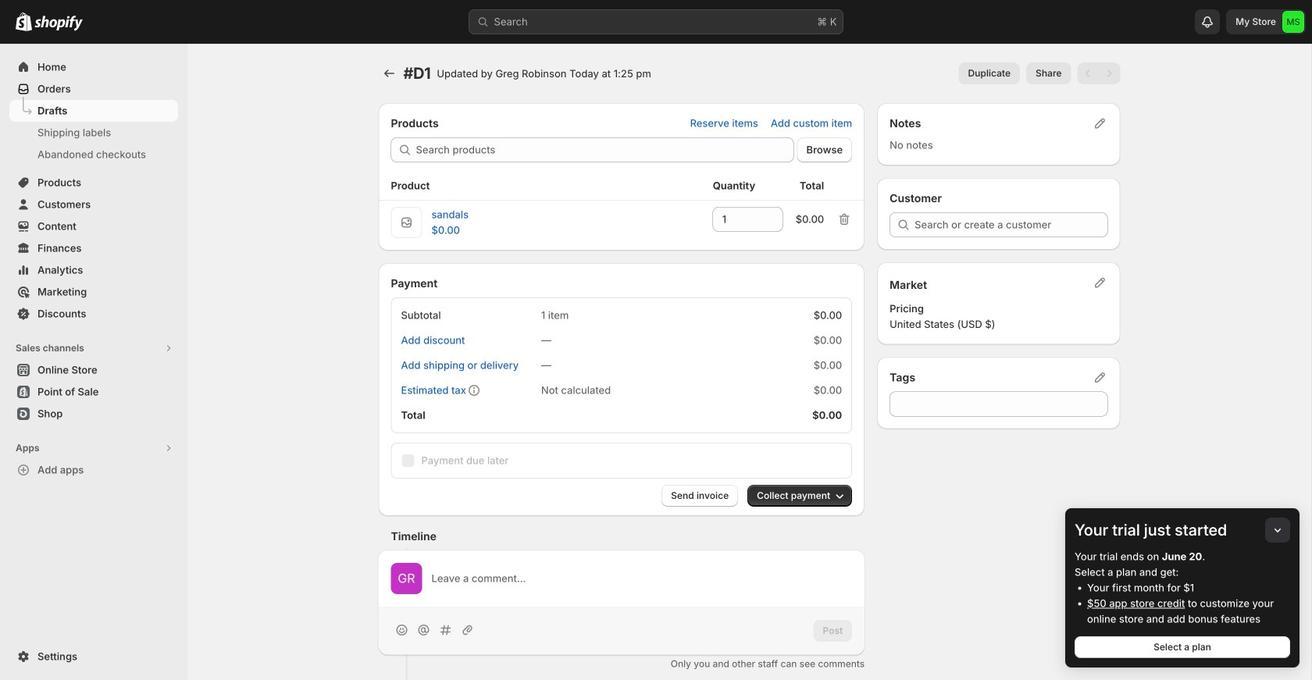 Task type: describe. For each thing, give the bounding box(es) containing it.
next image
[[1102, 66, 1118, 81]]



Task type: vqa. For each thing, say whether or not it's contained in the screenshot.
Customer
no



Task type: locate. For each thing, give the bounding box(es) containing it.
None number field
[[713, 207, 760, 232]]

shopify image
[[16, 12, 32, 31], [34, 15, 83, 31]]

1 horizontal spatial shopify image
[[34, 15, 83, 31]]

my store image
[[1283, 11, 1305, 33]]

Search or create a customer text field
[[915, 213, 1109, 238]]

None text field
[[890, 392, 1109, 417]]

Leave a comment... text field
[[432, 571, 853, 587]]

0 horizontal spatial shopify image
[[16, 12, 32, 31]]

avatar with initials g r image
[[391, 563, 422, 595]]

previous image
[[1081, 66, 1097, 81]]

Search products text field
[[416, 138, 794, 163]]



